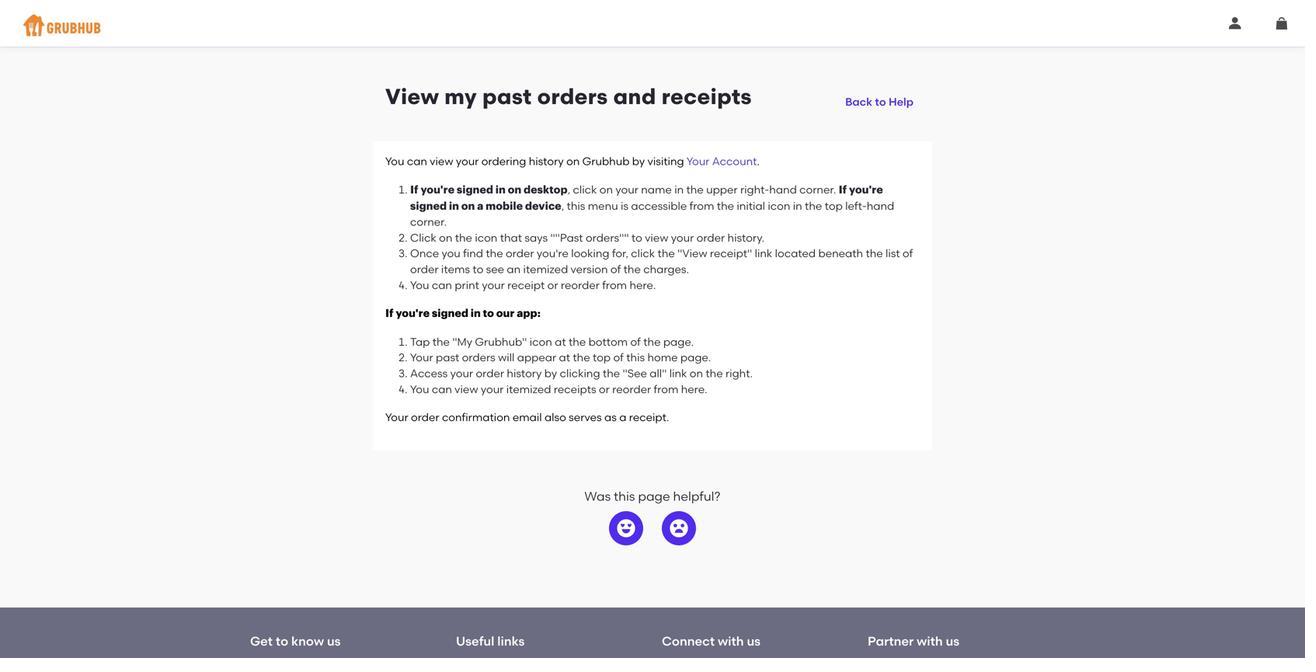 Task type: locate. For each thing, give the bounding box(es) containing it.
confirmation
[[442, 411, 510, 424]]

in up mobile
[[496, 185, 506, 195]]

on right all" at the bottom of the page
[[690, 367, 703, 380]]

you down view
[[385, 155, 404, 168]]

on left mobile
[[461, 201, 475, 212]]

a right the as
[[620, 411, 627, 424]]

0 horizontal spatial orders
[[462, 351, 496, 364]]

in inside if you're signed in on desktop , click on your name in the upper right-hand corner.
[[496, 185, 506, 195]]

you're up tap
[[396, 308, 430, 319]]

1 horizontal spatial view
[[455, 383, 478, 396]]

0 horizontal spatial by
[[545, 367, 557, 380]]

also
[[545, 411, 566, 424]]

2 vertical spatial signed
[[432, 308, 469, 319]]

to
[[875, 95, 886, 108], [632, 231, 643, 244], [473, 263, 484, 276], [483, 308, 494, 319], [276, 634, 288, 649]]

connect
[[662, 634, 715, 649]]

2 horizontal spatial us
[[946, 634, 960, 649]]

0 horizontal spatial receipts
[[554, 383, 596, 396]]

0 horizontal spatial small image
[[1229, 17, 1242, 30]]

right-
[[741, 183, 770, 196]]

1 vertical spatial click
[[631, 247, 655, 260]]

an
[[507, 263, 521, 276]]

0 vertical spatial a
[[477, 201, 484, 212]]

account
[[712, 155, 757, 168]]

a left mobile
[[477, 201, 484, 212]]

receipts up your account link
[[662, 84, 752, 110]]

your up confirmation
[[481, 383, 504, 396]]

view
[[385, 84, 439, 110]]

1 vertical spatial you
[[410, 278, 429, 292]]

link
[[755, 247, 773, 260], [670, 367, 687, 380]]

1 vertical spatial itemized
[[506, 383, 551, 396]]

the left list
[[866, 247, 883, 260]]

1 vertical spatial link
[[670, 367, 687, 380]]

0 vertical spatial view
[[430, 155, 453, 168]]

if inside if you're signed in on a mobile device
[[839, 185, 847, 195]]

your down see
[[482, 278, 505, 292]]

receipt.
[[629, 411, 669, 424]]

on inside if you're signed in on a mobile device
[[461, 201, 475, 212]]

view down the , this menu is accessible from the initial icon in the top left-hand corner. at the top of the page
[[645, 231, 669, 244]]

1 vertical spatial can
[[432, 278, 452, 292]]

1 vertical spatial orders
[[462, 351, 496, 364]]

corner. up click
[[410, 215, 447, 229]]

at up appear
[[555, 335, 566, 348]]

by left visiting at top
[[632, 155, 645, 168]]

or up the as
[[599, 383, 610, 396]]

1 horizontal spatial top
[[825, 199, 843, 212]]

you're
[[421, 185, 455, 195], [849, 185, 883, 195], [537, 247, 569, 260], [396, 308, 430, 319]]

1 vertical spatial by
[[545, 367, 557, 380]]

1 vertical spatial hand
[[867, 199, 895, 212]]

ordering
[[482, 155, 526, 168]]

reorder
[[561, 278, 600, 292], [613, 383, 651, 396]]

get to know us
[[250, 634, 341, 649]]

1 vertical spatial reorder
[[613, 383, 651, 396]]

us right know
[[327, 634, 341, 649]]

or
[[548, 278, 558, 292], [599, 383, 610, 396]]

receipt"
[[710, 247, 752, 260]]

grubhub logo image
[[23, 10, 101, 41]]

name
[[641, 183, 672, 196]]

orders inside tap the "my grubhub" icon at the bottom of the page. your past orders will appear at the top of this home page. access your order history by clicking the "see all" link on the right. you can view your itemized receipts or reorder from here.
[[462, 351, 496, 364]]

history up desktop
[[529, 155, 564, 168]]

can inside tap the "my grubhub" icon at the bottom of the page. your past orders will appear at the top of this home page. access your order history by clicking the "see all" link on the right. you can view your itemized receipts or reorder from here.
[[432, 383, 452, 396]]

1 vertical spatial signed
[[410, 201, 447, 212]]

0 horizontal spatial your
[[385, 411, 409, 424]]

your account link
[[687, 155, 757, 168]]

1 vertical spatial or
[[599, 383, 610, 396]]

0 vertical spatial by
[[632, 155, 645, 168]]

for,
[[612, 247, 629, 260]]

here. inside click on the icon that says ""past orders"" to view your order history. once you find the order you're looking for, click the "view receipt" link located beneath the list of order items to see an itemized version of the charges. you can print your receipt or reorder from here.
[[630, 278, 656, 292]]

1 vertical spatial from
[[602, 278, 627, 292]]

2 vertical spatial you
[[410, 383, 429, 396]]

0 vertical spatial itemized
[[523, 263, 568, 276]]

2 vertical spatial this
[[614, 489, 635, 504]]

0 horizontal spatial with
[[718, 634, 744, 649]]

past inside tap the "my grubhub" icon at the bottom of the page. your past orders will appear at the top of this home page. access your order history by clicking the "see all" link on the right. you can view your itemized receipts or reorder from here.
[[436, 351, 459, 364]]

to left our
[[483, 308, 494, 319]]

0 vertical spatial your
[[687, 155, 710, 168]]

partner
[[868, 634, 914, 649]]

click right for,
[[631, 247, 655, 260]]

1 horizontal spatial by
[[632, 155, 645, 168]]

as
[[605, 411, 617, 424]]

, down you can view your ordering history on grubhub by visiting your account .
[[568, 183, 571, 196]]

link right all" at the bottom of the page
[[670, 367, 687, 380]]

3 us from the left
[[946, 634, 960, 649]]

1 horizontal spatial corner.
[[800, 183, 836, 196]]

2 horizontal spatial if
[[839, 185, 847, 195]]

with right connect
[[718, 634, 744, 649]]

reorder inside tap the "my grubhub" icon at the bottom of the page. your past orders will appear at the top of this home page. access your order history by clicking the "see all" link on the right. you can view your itemized receipts or reorder from here.
[[613, 383, 651, 396]]

from down upper
[[690, 199, 715, 212]]

1 horizontal spatial click
[[631, 247, 655, 260]]

on inside if you're signed in on desktop , click on your name in the upper right-hand corner.
[[508, 185, 522, 195]]

0 vertical spatial here.
[[630, 278, 656, 292]]

page. up home
[[664, 335, 694, 348]]

click
[[573, 183, 597, 196], [631, 247, 655, 260]]

serves
[[569, 411, 602, 424]]

2 us from the left
[[747, 634, 761, 649]]

small image
[[1229, 17, 1242, 30], [1276, 17, 1288, 30]]

hand
[[770, 183, 797, 196], [867, 199, 895, 212]]

the left bottom
[[569, 335, 586, 348]]

0 horizontal spatial click
[[573, 183, 597, 196]]

1 small image from the left
[[1229, 17, 1242, 30]]

2 horizontal spatial from
[[690, 199, 715, 212]]

can down "access" at the bottom
[[432, 383, 452, 396]]

this page was helpful image
[[617, 519, 636, 538]]

past right the my
[[483, 84, 532, 110]]

your
[[687, 155, 710, 168], [410, 351, 433, 364], [385, 411, 409, 424]]

from down version
[[602, 278, 627, 292]]

by
[[632, 155, 645, 168], [545, 367, 557, 380]]

order
[[697, 231, 725, 244], [506, 247, 534, 260], [410, 263, 439, 276], [476, 367, 504, 380], [411, 411, 440, 424]]

your down "my
[[450, 367, 473, 380]]

icon inside tap the "my grubhub" icon at the bottom of the page. your past orders will appear at the top of this home page. access your order history by clicking the "see all" link on the right. you can view your itemized receipts or reorder from here.
[[530, 335, 552, 348]]

1 horizontal spatial us
[[747, 634, 761, 649]]

right.
[[726, 367, 753, 380]]

on left grubhub
[[567, 155, 580, 168]]

0 vertical spatial can
[[407, 155, 427, 168]]

0 vertical spatial page.
[[664, 335, 694, 348]]

your inside tap the "my grubhub" icon at the bottom of the page. your past orders will appear at the top of this home page. access your order history by clicking the "see all" link on the right. you can view your itemized receipts or reorder from here.
[[410, 351, 433, 364]]

this right was
[[614, 489, 635, 504]]

page. right home
[[681, 351, 711, 364]]

0 horizontal spatial corner.
[[410, 215, 447, 229]]

from
[[690, 199, 715, 212], [602, 278, 627, 292], [654, 383, 679, 396]]

in right initial
[[793, 199, 803, 212]]

0 vertical spatial reorder
[[561, 278, 600, 292]]

0 horizontal spatial or
[[548, 278, 558, 292]]

you're down ""past
[[537, 247, 569, 260]]

you're up left-
[[849, 185, 883, 195]]

with for partner
[[917, 634, 943, 649]]

icon
[[768, 199, 791, 212], [475, 231, 498, 244], [530, 335, 552, 348]]

1 vertical spatial here.
[[681, 383, 708, 396]]

0 horizontal spatial from
[[602, 278, 627, 292]]

1 horizontal spatial receipts
[[662, 84, 752, 110]]

1 vertical spatial receipts
[[554, 383, 596, 396]]

1 vertical spatial your
[[410, 351, 433, 364]]

orders left and
[[537, 84, 608, 110]]

1 horizontal spatial hand
[[867, 199, 895, 212]]

you're for mobile
[[849, 185, 883, 195]]

.
[[757, 155, 760, 168]]

bottom
[[589, 335, 628, 348]]

signed up "my
[[432, 308, 469, 319]]

us for partner with us
[[946, 634, 960, 649]]

page.
[[664, 335, 694, 348], [681, 351, 711, 364]]

receipts down clicking
[[554, 383, 596, 396]]

0 vertical spatial corner.
[[800, 183, 836, 196]]

orders
[[537, 84, 608, 110], [462, 351, 496, 364]]

at
[[555, 335, 566, 348], [559, 351, 570, 364]]

view up confirmation
[[455, 383, 478, 396]]

the up clicking
[[573, 351, 590, 364]]

page
[[638, 489, 670, 504]]

top
[[825, 199, 843, 212], [593, 351, 611, 364]]

in right name
[[675, 183, 684, 196]]

on up mobile
[[508, 185, 522, 195]]

1 horizontal spatial with
[[917, 634, 943, 649]]

you're inside if you're signed in on desktop , click on your name in the upper right-hand corner.
[[421, 185, 455, 195]]

click up menu
[[573, 183, 597, 196]]

or inside click on the icon that says ""past orders"" to view your order history. once you find the order you're looking for, click the "view receipt" link located beneath the list of order items to see an itemized version of the charges. you can print your receipt or reorder from here.
[[548, 278, 558, 292]]

a
[[477, 201, 484, 212], [620, 411, 627, 424]]

0 vertical spatial or
[[548, 278, 558, 292]]

signed up mobile
[[457, 185, 493, 195]]

1 vertical spatial view
[[645, 231, 669, 244]]

1 horizontal spatial or
[[599, 383, 610, 396]]

2 small image from the left
[[1276, 17, 1288, 30]]

0 vertical spatial icon
[[768, 199, 791, 212]]

this
[[567, 199, 585, 212], [627, 351, 645, 364], [614, 489, 635, 504]]

in up you
[[449, 201, 459, 212]]

receipts inside tap the "my grubhub" icon at the bottom of the page. your past orders will appear at the top of this home page. access your order history by clicking the "see all" link on the right. you can view your itemized receipts or reorder from here.
[[554, 383, 596, 396]]

1 horizontal spatial your
[[410, 351, 433, 364]]

0 horizontal spatial icon
[[475, 231, 498, 244]]

of right list
[[903, 247, 913, 260]]

with right partner
[[917, 634, 943, 649]]

signed up click
[[410, 201, 447, 212]]

the up home
[[644, 335, 661, 348]]

view inside click on the icon that says ""past orders"" to view your order history. once you find the order you're looking for, click the "view receipt" link located beneath the list of order items to see an itemized version of the charges. you can print your receipt or reorder from here.
[[645, 231, 669, 244]]

2 with from the left
[[917, 634, 943, 649]]

2 horizontal spatial view
[[645, 231, 669, 244]]

of
[[903, 247, 913, 260], [611, 263, 621, 276], [631, 335, 641, 348], [614, 351, 624, 364]]

1 vertical spatial icon
[[475, 231, 498, 244]]

in for mobile
[[449, 201, 459, 212]]

1 vertical spatial this
[[627, 351, 645, 364]]

2 vertical spatial can
[[432, 383, 452, 396]]

order down "access" at the bottom
[[411, 411, 440, 424]]

the up charges.
[[658, 247, 675, 260]]

can inside click on the icon that says ""past orders"" to view your order history. once you find the order you're looking for, click the "view receipt" link located beneath the list of order items to see an itemized version of the charges. you can print your receipt or reorder from here.
[[432, 278, 452, 292]]

history down appear
[[507, 367, 542, 380]]

2 vertical spatial icon
[[530, 335, 552, 348]]

2 horizontal spatial your
[[687, 155, 710, 168]]

us for connect with us
[[747, 634, 761, 649]]

us
[[327, 634, 341, 649], [747, 634, 761, 649], [946, 634, 960, 649]]

can
[[407, 155, 427, 168], [432, 278, 452, 292], [432, 383, 452, 396]]

you
[[385, 155, 404, 168], [410, 278, 429, 292], [410, 383, 429, 396]]

link down the history.
[[755, 247, 773, 260]]

with
[[718, 634, 744, 649], [917, 634, 943, 649]]

helpful?
[[673, 489, 721, 504]]

0 vertical spatial this
[[567, 199, 585, 212]]

1 horizontal spatial if
[[410, 185, 419, 195]]

1 horizontal spatial link
[[755, 247, 773, 260]]

0 vertical spatial orders
[[537, 84, 608, 110]]

1 horizontal spatial reorder
[[613, 383, 651, 396]]

0 vertical spatial link
[[755, 247, 773, 260]]

0 horizontal spatial top
[[593, 351, 611, 364]]

signed for if you're signed in on desktop
[[410, 201, 447, 212]]

can down view
[[407, 155, 427, 168]]

0 vertical spatial from
[[690, 199, 715, 212]]

orders down "my
[[462, 351, 496, 364]]

us right connect
[[747, 634, 761, 649]]

from down all" at the bottom of the page
[[654, 383, 679, 396]]

past down "my
[[436, 351, 459, 364]]

order inside tap the "my grubhub" icon at the bottom of the page. your past orders will appear at the top of this home page. access your order history by clicking the "see all" link on the right. you can view your itemized receipts or reorder from here.
[[476, 367, 504, 380]]

past
[[483, 84, 532, 110], [436, 351, 459, 364]]

1 horizontal spatial from
[[654, 383, 679, 396]]

order down will
[[476, 367, 504, 380]]

2 horizontal spatial icon
[[768, 199, 791, 212]]

1 vertical spatial history
[[507, 367, 542, 380]]

history
[[529, 155, 564, 168], [507, 367, 542, 380]]

corner.
[[800, 183, 836, 196], [410, 215, 447, 229]]

icon up find
[[475, 231, 498, 244]]

order down once
[[410, 263, 439, 276]]

at up clicking
[[559, 351, 570, 364]]

visiting
[[648, 155, 684, 168]]

2 vertical spatial view
[[455, 383, 478, 396]]

1 with from the left
[[718, 634, 744, 649]]

1 horizontal spatial icon
[[530, 335, 552, 348]]

you down "access" at the bottom
[[410, 383, 429, 396]]

on
[[567, 155, 580, 168], [600, 183, 613, 196], [508, 185, 522, 195], [461, 201, 475, 212], [439, 231, 453, 244], [690, 367, 703, 380]]

itemized up email
[[506, 383, 551, 396]]

2 vertical spatial from
[[654, 383, 679, 396]]

your left ordering
[[456, 155, 479, 168]]

if
[[410, 185, 419, 195], [839, 185, 847, 195], [385, 308, 394, 319]]

itemized
[[523, 263, 568, 276], [506, 383, 551, 396]]

signed inside if you're signed in on a mobile device
[[410, 201, 447, 212]]

reorder down "see
[[613, 383, 651, 396]]

you're inside if you're signed in on a mobile device
[[849, 185, 883, 195]]

icon right initial
[[768, 199, 791, 212]]

if for you can view your ordering history on grubhub by visiting
[[385, 308, 394, 319]]

in inside if you're signed in on a mobile device
[[449, 201, 459, 212]]

if inside if you're signed in on desktop , click on your name in the upper right-hand corner.
[[410, 185, 419, 195]]

top down bottom
[[593, 351, 611, 364]]

view left ordering
[[430, 155, 453, 168]]

once
[[410, 247, 439, 260]]

click on the icon that says ""past orders"" to view your order history. once you find the order you're looking for, click the "view receipt" link located beneath the list of order items to see an itemized version of the charges. you can print your receipt or reorder from here.
[[410, 231, 913, 292]]

in left our
[[471, 308, 481, 319]]

itemized up receipt
[[523, 263, 568, 276]]

,
[[568, 183, 571, 196], [562, 199, 564, 212]]

the
[[687, 183, 704, 196], [717, 199, 734, 212], [805, 199, 822, 212], [455, 231, 472, 244], [486, 247, 503, 260], [658, 247, 675, 260], [866, 247, 883, 260], [624, 263, 641, 276], [433, 335, 450, 348], [569, 335, 586, 348], [644, 335, 661, 348], [573, 351, 590, 364], [603, 367, 620, 380], [706, 367, 723, 380]]

0 horizontal spatial hand
[[770, 183, 797, 196]]

0 horizontal spatial us
[[327, 634, 341, 649]]

0 horizontal spatial past
[[436, 351, 459, 364]]

from inside click on the icon that says ""past orders"" to view your order history. once you find the order you're looking for, click the "view receipt" link located beneath the list of order items to see an itemized version of the charges. you can print your receipt or reorder from here.
[[602, 278, 627, 292]]

you down once
[[410, 278, 429, 292]]

corner. inside the , this menu is accessible from the initial icon in the top left-hand corner.
[[410, 215, 447, 229]]

or right receipt
[[548, 278, 558, 292]]

0 vertical spatial signed
[[457, 185, 493, 195]]

top left left-
[[825, 199, 843, 212]]

1 horizontal spatial a
[[620, 411, 627, 424]]

0 vertical spatial top
[[825, 199, 843, 212]]

corner. right right- on the right of the page
[[800, 183, 836, 196]]

you can view your ordering history on grubhub by visiting your account .
[[385, 155, 760, 168]]

by inside tap the "my grubhub" icon at the bottom of the page. your past orders will appear at the top of this home page. access your order history by clicking the "see all" link on the right. you can view your itemized receipts or reorder from here.
[[545, 367, 557, 380]]

left-
[[846, 199, 867, 212]]

receipts
[[662, 84, 752, 110], [554, 383, 596, 396]]

know
[[291, 634, 324, 649]]

partner with us
[[868, 634, 960, 649]]

back to help link
[[839, 83, 920, 111]]

1 horizontal spatial small image
[[1276, 17, 1288, 30]]

0 vertical spatial click
[[573, 183, 597, 196]]

2 vertical spatial your
[[385, 411, 409, 424]]

looking
[[571, 247, 610, 260]]

0 horizontal spatial here.
[[630, 278, 656, 292]]

this up "see
[[627, 351, 645, 364]]

1 horizontal spatial past
[[483, 84, 532, 110]]

can down items
[[432, 278, 452, 292]]

the up find
[[455, 231, 472, 244]]

by down appear
[[545, 367, 557, 380]]

your
[[456, 155, 479, 168], [616, 183, 639, 196], [671, 231, 694, 244], [482, 278, 505, 292], [450, 367, 473, 380], [481, 383, 504, 396]]

0 horizontal spatial if
[[385, 308, 394, 319]]

this inside the , this menu is accessible from the initial icon in the top left-hand corner.
[[567, 199, 585, 212]]

icon up appear
[[530, 335, 552, 348]]

, down desktop
[[562, 199, 564, 212]]

this for page
[[614, 489, 635, 504]]

0 horizontal spatial a
[[477, 201, 484, 212]]



Task type: describe. For each thing, give the bounding box(es) containing it.
link inside click on the icon that says ""past orders"" to view your order history. once you find the order you're looking for, click the "view receipt" link located beneath the list of order items to see an itemized version of the charges. you can print your receipt or reorder from here.
[[755, 247, 773, 260]]

access
[[410, 367, 448, 380]]

1 horizontal spatial ,
[[568, 183, 571, 196]]

the left 'right.'
[[706, 367, 723, 380]]

""past
[[551, 231, 583, 244]]

top inside the , this menu is accessible from the initial icon in the top left-hand corner.
[[825, 199, 843, 212]]

your up ""view"
[[671, 231, 694, 244]]

in inside the , this menu is accessible from the initial icon in the top left-hand corner.
[[793, 199, 803, 212]]

see
[[486, 263, 504, 276]]

if you're signed in to our app:
[[385, 308, 541, 319]]

the right tap
[[433, 335, 450, 348]]

menu
[[588, 199, 618, 212]]

you're for app:
[[396, 308, 430, 319]]

this page was not helpful image
[[670, 519, 689, 538]]

of down bottom
[[614, 351, 624, 364]]

app:
[[517, 308, 541, 319]]

with for connect
[[718, 634, 744, 649]]

email
[[513, 411, 542, 424]]

the down for,
[[624, 263, 641, 276]]

"see
[[623, 367, 647, 380]]

receipt
[[508, 278, 545, 292]]

if you're signed in on a mobile device
[[410, 185, 883, 212]]

accessible
[[631, 199, 687, 212]]

view my past orders and receipts
[[385, 84, 752, 110]]

upper
[[706, 183, 738, 196]]

the up see
[[486, 247, 503, 260]]

0 horizontal spatial view
[[430, 155, 453, 168]]

list
[[886, 247, 900, 260]]

if for if you're signed in on desktop
[[839, 185, 847, 195]]

back
[[846, 95, 873, 108]]

in for ,
[[496, 185, 506, 195]]

your up is
[[616, 183, 639, 196]]

1 horizontal spatial orders
[[537, 84, 608, 110]]

link inside tap the "my grubhub" icon at the bottom of the page. your past orders will appear at the top of this home page. access your order history by clicking the "see all" link on the right. you can view your itemized receipts or reorder from here.
[[670, 367, 687, 380]]

on inside tap the "my grubhub" icon at the bottom of the page. your past orders will appear at the top of this home page. access your order history by clicking the "see all" link on the right. you can view your itemized receipts or reorder from here.
[[690, 367, 703, 380]]

hand inside the , this menu is accessible from the initial icon in the top left-hand corner.
[[867, 199, 895, 212]]

icon inside the , this menu is accessible from the initial icon in the top left-hand corner.
[[768, 199, 791, 212]]

tap the "my grubhub" icon at the bottom of the page. your past orders will appear at the top of this home page. access your order history by clicking the "see all" link on the right. you can view your itemized receipts or reorder from here.
[[410, 335, 753, 396]]

print
[[455, 278, 479, 292]]

1 vertical spatial at
[[559, 351, 570, 364]]

device
[[525, 201, 562, 212]]

your order confirmation email also serves as a receipt.
[[385, 411, 669, 424]]

"my
[[453, 335, 473, 348]]

and
[[614, 84, 656, 110]]

back to help
[[846, 95, 914, 108]]

useful links
[[456, 634, 525, 649]]

you inside click on the icon that says ""past orders"" to view your order history. once you find the order you're looking for, click the "view receipt" link located beneath the list of order items to see an itemized version of the charges. you can print your receipt or reorder from here.
[[410, 278, 429, 292]]

orders""
[[586, 231, 629, 244]]

of down for,
[[611, 263, 621, 276]]

you inside tap the "my grubhub" icon at the bottom of the page. your past orders will appear at the top of this home page. access your order history by clicking the "see all" link on the right. you can view your itemized receipts or reorder from here.
[[410, 383, 429, 396]]

says
[[525, 231, 548, 244]]

history.
[[728, 231, 765, 244]]

desktop
[[524, 185, 568, 195]]

, inside the , this menu is accessible from the initial icon in the top left-hand corner.
[[562, 199, 564, 212]]

reorder inside click on the icon that says ""past orders"" to view your order history. once you find the order you're looking for, click the "view receipt" link located beneath the list of order items to see an itemized version of the charges. you can print your receipt or reorder from here.
[[561, 278, 600, 292]]

0 vertical spatial you
[[385, 155, 404, 168]]

on inside click on the icon that says ""past orders"" to view your order history. once you find the order you're looking for, click the "view receipt" link located beneath the list of order items to see an itemized version of the charges. you can print your receipt or reorder from here.
[[439, 231, 453, 244]]

my
[[445, 84, 477, 110]]

you're inside click on the icon that says ""past orders"" to view your order history. once you find the order you're looking for, click the "view receipt" link located beneath the list of order items to see an itemized version of the charges. you can print your receipt or reorder from here.
[[537, 247, 569, 260]]

or inside tap the "my grubhub" icon at the bottom of the page. your past orders will appear at the top of this home page. access your order history by clicking the "see all" link on the right. you can view your itemized receipts or reorder from here.
[[599, 383, 610, 396]]

order up ""view"
[[697, 231, 725, 244]]

useful
[[456, 634, 495, 649]]

1 vertical spatial page.
[[681, 351, 711, 364]]

the left left-
[[805, 199, 822, 212]]

you're for ,
[[421, 185, 455, 195]]

the left upper
[[687, 183, 704, 196]]

clicking
[[560, 367, 600, 380]]

"view
[[678, 247, 708, 260]]

charges.
[[644, 263, 689, 276]]

to down the , this menu is accessible from the initial icon in the top left-hand corner. at the top of the page
[[632, 231, 643, 244]]

, this menu is accessible from the initial icon in the top left-hand corner.
[[410, 199, 895, 229]]

view inside tap the "my grubhub" icon at the bottom of the page. your past orders will appear at the top of this home page. access your order history by clicking the "see all" link on the right. you can view your itemized receipts or reorder from here.
[[455, 383, 478, 396]]

0 vertical spatial hand
[[770, 183, 797, 196]]

from inside the , this menu is accessible from the initial icon in the top left-hand corner.
[[690, 199, 715, 212]]

to down find
[[473, 263, 484, 276]]

signed inside if you're signed in on desktop , click on your name in the upper right-hand corner.
[[457, 185, 493, 195]]

that
[[500, 231, 522, 244]]

from inside tap the "my grubhub" icon at the bottom of the page. your past orders will appear at the top of this home page. access your order history by clicking the "see all" link on the right. you can view your itemized receipts or reorder from here.
[[654, 383, 679, 396]]

tap
[[410, 335, 430, 348]]

1 us from the left
[[327, 634, 341, 649]]

this for menu
[[567, 199, 585, 212]]

was
[[585, 489, 611, 504]]

to left the help
[[875, 95, 886, 108]]

the down upper
[[717, 199, 734, 212]]

beneath
[[819, 247, 863, 260]]

items
[[441, 263, 470, 276]]

icon inside click on the icon that says ""past orders"" to view your order history. once you find the order you're looking for, click the "view receipt" link located beneath the list of order items to see an itemized version of the charges. you can print your receipt or reorder from here.
[[475, 231, 498, 244]]

home
[[648, 351, 678, 364]]

you
[[442, 247, 461, 260]]

click
[[410, 231, 437, 244]]

0 vertical spatial at
[[555, 335, 566, 348]]

on up menu
[[600, 183, 613, 196]]

here. inside tap the "my grubhub" icon at the bottom of the page. your past orders will appear at the top of this home page. access your order history by clicking the "see all" link on the right. you can view your itemized receipts or reorder from here.
[[681, 383, 708, 396]]

0 vertical spatial past
[[483, 84, 532, 110]]

help
[[889, 95, 914, 108]]

will
[[498, 351, 515, 364]]

click inside click on the icon that says ""past orders"" to view your order history. once you find the order you're looking for, click the "view receipt" link located beneath the list of order items to see an itemized version of the charges. you can print your receipt or reorder from here.
[[631, 247, 655, 260]]

if you're signed in on desktop , click on your name in the upper right-hand corner.
[[410, 183, 839, 196]]

located
[[775, 247, 816, 260]]

find
[[463, 247, 483, 260]]

grubhub"
[[475, 335, 527, 348]]

a inside if you're signed in on a mobile device
[[477, 201, 484, 212]]

history inside tap the "my grubhub" icon at the bottom of the page. your past orders will appear at the top of this home page. access your order history by clicking the "see all" link on the right. you can view your itemized receipts or reorder from here.
[[507, 367, 542, 380]]

mobile
[[486, 201, 523, 212]]

itemized inside tap the "my grubhub" icon at the bottom of the page. your past orders will appear at the top of this home page. access your order history by clicking the "see all" link on the right. you can view your itemized receipts or reorder from here.
[[506, 383, 551, 396]]

connect with us
[[662, 634, 761, 649]]

top inside tap the "my grubhub" icon at the bottom of the page. your past orders will appear at the top of this home page. access your order history by clicking the "see all" link on the right. you can view your itemized receipts or reorder from here.
[[593, 351, 611, 364]]

is
[[621, 199, 629, 212]]

0 vertical spatial history
[[529, 155, 564, 168]]

order up an at the top of page
[[506, 247, 534, 260]]

links
[[498, 634, 525, 649]]

our
[[496, 308, 515, 319]]

this inside tap the "my grubhub" icon at the bottom of the page. your past orders will appear at the top of this home page. access your order history by clicking the "see all" link on the right. you can view your itemized receipts or reorder from here.
[[627, 351, 645, 364]]

version
[[571, 263, 608, 276]]

to right get on the left
[[276, 634, 288, 649]]

appear
[[517, 351, 557, 364]]

in for app:
[[471, 308, 481, 319]]

signed for you can view your ordering history on grubhub by visiting
[[432, 308, 469, 319]]

was this page helpful?
[[585, 489, 721, 504]]

itemized inside click on the icon that says ""past orders"" to view your order history. once you find the order you're looking for, click the "view receipt" link located beneath the list of order items to see an itemized version of the charges. you can print your receipt or reorder from here.
[[523, 263, 568, 276]]

initial
[[737, 199, 765, 212]]

get
[[250, 634, 273, 649]]

grubhub
[[583, 155, 630, 168]]

1 vertical spatial a
[[620, 411, 627, 424]]

all"
[[650, 367, 667, 380]]

the left "see
[[603, 367, 620, 380]]

of right bottom
[[631, 335, 641, 348]]



Task type: vqa. For each thing, say whether or not it's contained in the screenshot.
Connect
yes



